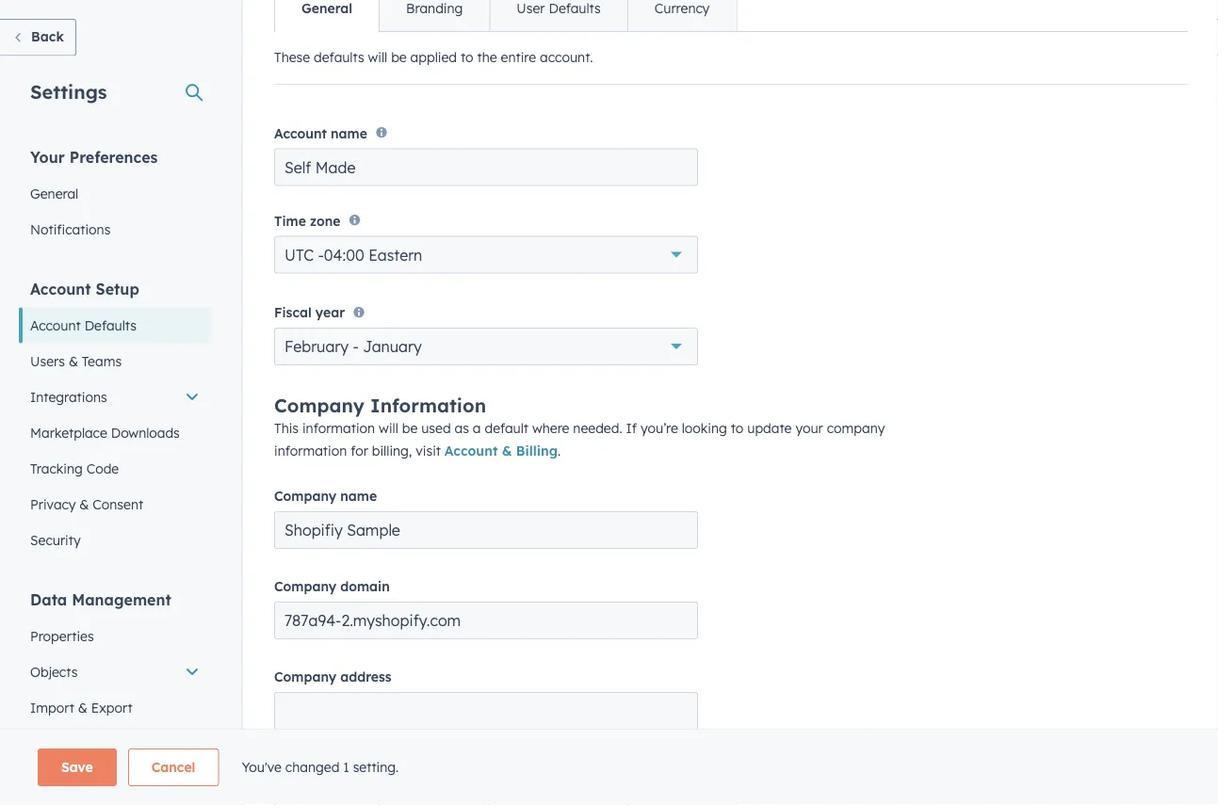 Task type: describe. For each thing, give the bounding box(es) containing it.
utc -04:00 eastern
[[285, 246, 423, 265]]

general link for branding
[[275, 0, 379, 31]]

.
[[558, 443, 561, 460]]

notifications
[[30, 221, 111, 238]]

user defaults
[[517, 0, 601, 16]]

- for 04:00
[[318, 246, 324, 265]]

Company address text field
[[274, 693, 698, 731]]

applied
[[411, 49, 457, 66]]

& for export
[[78, 700, 88, 716]]

Account name text field
[[274, 148, 698, 186]]

users & teams
[[30, 353, 122, 370]]

& for billing
[[502, 443, 512, 460]]

defaults for account defaults
[[85, 317, 137, 334]]

users
[[30, 353, 65, 370]]

you've changed 1 setting.
[[242, 760, 399, 776]]

management
[[72, 591, 171, 609]]

account & billing .
[[445, 443, 561, 460]]

company for company information
[[274, 394, 365, 418]]

february
[[285, 337, 349, 356]]

company name
[[274, 488, 377, 505]]

be for used
[[402, 420, 418, 437]]

general for branding
[[302, 0, 353, 16]]

0 horizontal spatial to
[[461, 49, 474, 66]]

company information
[[274, 394, 486, 418]]

your preferences
[[30, 148, 158, 166]]

import & export link
[[19, 690, 211, 726]]

data
[[30, 591, 67, 609]]

notifications link
[[19, 212, 211, 247]]

import
[[30, 700, 74, 716]]

will for information
[[379, 420, 399, 437]]

a
[[473, 420, 481, 437]]

looking
[[682, 420, 728, 437]]

integrations
[[30, 389, 107, 405]]

privacy & consent link
[[19, 487, 211, 523]]

company for company domain
[[274, 579, 337, 595]]

integrations button
[[19, 379, 211, 415]]

Company domain text field
[[274, 602, 698, 640]]

account & billing link
[[445, 443, 558, 460]]

account for account setup
[[30, 279, 91, 298]]

update
[[748, 420, 792, 437]]

navigation containing general
[[274, 0, 737, 32]]

zone
[[310, 213, 341, 229]]

properties
[[30, 628, 94, 645]]

needed.
[[573, 420, 623, 437]]

branding
[[406, 0, 463, 16]]

Company address line 2 text field
[[274, 783, 698, 806]]

company
[[827, 420, 886, 437]]

security
[[30, 532, 81, 549]]

Company name text field
[[274, 512, 698, 550]]

time zone
[[274, 213, 341, 229]]

04:00
[[324, 246, 365, 265]]

account for account name
[[274, 125, 327, 141]]

your
[[796, 420, 824, 437]]

company domain
[[274, 579, 390, 595]]

save
[[61, 760, 93, 776]]

address for company address
[[341, 669, 392, 686]]

where
[[533, 420, 570, 437]]

changed
[[285, 760, 340, 776]]

january
[[363, 337, 422, 356]]

downloads
[[111, 425, 180, 441]]

currency
[[655, 0, 710, 16]]

this
[[274, 420, 299, 437]]

marketplace
[[30, 425, 107, 441]]

these defaults will be applied to the entire account.
[[274, 49, 593, 66]]

year
[[316, 305, 345, 321]]

account defaults link
[[19, 308, 211, 344]]

export
[[91, 700, 133, 716]]

defaults
[[314, 49, 364, 66]]

time
[[274, 213, 306, 229]]

account defaults
[[30, 317, 137, 334]]

back link
[[0, 19, 76, 56]]

users & teams link
[[19, 344, 211, 379]]

company address line 2
[[274, 760, 430, 776]]

this information will be used as a default where needed. if you're looking to update your company information for billing, visit
[[274, 420, 886, 460]]

defaults for user defaults
[[549, 0, 601, 16]]

tracking
[[30, 460, 83, 477]]

import & export
[[30, 700, 133, 716]]

& for teams
[[69, 353, 78, 370]]

be for applied
[[391, 49, 407, 66]]

privacy & consent
[[30, 496, 143, 513]]

back
[[31, 28, 64, 45]]

company for company name
[[274, 488, 337, 505]]

domain
[[341, 579, 390, 595]]

user
[[517, 0, 545, 16]]

default
[[485, 420, 529, 437]]

utc
[[285, 246, 314, 265]]

fiscal year
[[274, 305, 345, 321]]



Task type: vqa. For each thing, say whether or not it's contained in the screenshot.
Eastern
yes



Task type: locate. For each thing, give the bounding box(es) containing it.
save button
[[38, 749, 117, 787]]

eastern
[[369, 246, 423, 265]]

will for defaults
[[368, 49, 388, 66]]

account down a
[[445, 443, 498, 460]]

0 vertical spatial -
[[318, 246, 324, 265]]

if
[[626, 420, 637, 437]]

be left used
[[402, 420, 418, 437]]

branding link
[[379, 0, 490, 31]]

name for company name
[[341, 488, 377, 505]]

account down these
[[274, 125, 327, 141]]

account setup
[[30, 279, 139, 298]]

- left january
[[353, 337, 359, 356]]

account name
[[274, 125, 368, 141]]

data management element
[[19, 590, 211, 762]]

billing
[[516, 443, 558, 460]]

setup
[[96, 279, 139, 298]]

name down for
[[341, 488, 377, 505]]

you're
[[641, 420, 679, 437]]

defaults inside "link"
[[549, 0, 601, 16]]

marketplace downloads link
[[19, 415, 211, 451]]

general link down preferences at the top of page
[[19, 176, 211, 212]]

will up billing,
[[379, 420, 399, 437]]

general
[[302, 0, 353, 16], [30, 185, 78, 202]]

general down your at top left
[[30, 185, 78, 202]]

0 vertical spatial name
[[331, 125, 368, 141]]

you've
[[242, 760, 282, 776]]

name down 'defaults'
[[331, 125, 368, 141]]

general up 'defaults'
[[302, 0, 353, 16]]

to inside this information will be used as a default where needed. if you're looking to update your company information for billing, visit
[[731, 420, 744, 437]]

company
[[274, 394, 365, 418], [274, 488, 337, 505], [274, 579, 337, 595], [274, 669, 337, 686], [274, 760, 337, 776]]

will
[[368, 49, 388, 66], [379, 420, 399, 437]]

will inside this information will be used as a default where needed. if you're looking to update your company information for billing, visit
[[379, 420, 399, 437]]

2 address from the top
[[341, 760, 392, 776]]

address
[[341, 669, 392, 686], [341, 760, 392, 776]]

company left domain
[[274, 579, 337, 595]]

1 horizontal spatial to
[[731, 420, 744, 437]]

1 vertical spatial information
[[274, 443, 347, 460]]

billing,
[[372, 443, 412, 460]]

line
[[396, 760, 419, 776]]

& inside data management element
[[78, 700, 88, 716]]

1 vertical spatial general
[[30, 185, 78, 202]]

& down default
[[502, 443, 512, 460]]

february - january button
[[274, 328, 698, 366]]

1 vertical spatial -
[[353, 337, 359, 356]]

1 address from the top
[[341, 669, 392, 686]]

defaults inside account setup 'element'
[[85, 317, 137, 334]]

properties link
[[19, 619, 211, 655]]

address for company address line 2
[[341, 760, 392, 776]]

1 vertical spatial be
[[402, 420, 418, 437]]

1 horizontal spatial -
[[353, 337, 359, 356]]

your
[[30, 148, 65, 166]]

as
[[455, 420, 469, 437]]

3 company from the top
[[274, 579, 337, 595]]

defaults right user on the top of page
[[549, 0, 601, 16]]

1 vertical spatial to
[[731, 420, 744, 437]]

company left 1 on the bottom left
[[274, 760, 337, 776]]

objects
[[30, 664, 78, 681]]

company for company address line 2
[[274, 760, 337, 776]]

the
[[477, 49, 497, 66]]

marketplace downloads
[[30, 425, 180, 441]]

used
[[422, 420, 451, 437]]

account
[[274, 125, 327, 141], [30, 279, 91, 298], [30, 317, 81, 334], [445, 443, 498, 460]]

your preferences element
[[19, 147, 211, 247]]

cancel button
[[128, 749, 219, 787]]

to left "the"
[[461, 49, 474, 66]]

for
[[351, 443, 368, 460]]

general inside your preferences element
[[30, 185, 78, 202]]

be inside this information will be used as a default where needed. if you're looking to update your company information for billing, visit
[[402, 420, 418, 437]]

account for account defaults
[[30, 317, 81, 334]]

1 company from the top
[[274, 394, 365, 418]]

consent
[[93, 496, 143, 513]]

1 horizontal spatial general link
[[275, 0, 379, 31]]

0 horizontal spatial defaults
[[85, 317, 137, 334]]

1 horizontal spatial defaults
[[549, 0, 601, 16]]

general inside navigation
[[302, 0, 353, 16]]

company down this
[[274, 488, 337, 505]]

these
[[274, 49, 310, 66]]

february - january
[[285, 337, 422, 356]]

1
[[343, 760, 349, 776]]

& right users
[[69, 353, 78, 370]]

& right privacy
[[79, 496, 89, 513]]

1 vertical spatial address
[[341, 760, 392, 776]]

5 company from the top
[[274, 760, 337, 776]]

0 vertical spatial address
[[341, 669, 392, 686]]

0 vertical spatial defaults
[[549, 0, 601, 16]]

cancel
[[152, 760, 196, 776]]

preferences
[[69, 148, 158, 166]]

settings
[[30, 80, 107, 103]]

fiscal
[[274, 305, 312, 321]]

0 vertical spatial general link
[[275, 0, 379, 31]]

address left line
[[341, 760, 392, 776]]

1 vertical spatial defaults
[[85, 317, 137, 334]]

general for notifications
[[30, 185, 78, 202]]

0 vertical spatial information
[[303, 420, 375, 437]]

name for account name
[[331, 125, 368, 141]]

general link up 'defaults'
[[275, 0, 379, 31]]

tracking code
[[30, 460, 119, 477]]

account setup element
[[19, 279, 211, 559]]

& left export
[[78, 700, 88, 716]]

1 vertical spatial name
[[341, 488, 377, 505]]

0 horizontal spatial -
[[318, 246, 324, 265]]

visit
[[416, 443, 441, 460]]

0 vertical spatial be
[[391, 49, 407, 66]]

information up for
[[303, 420, 375, 437]]

information down this
[[274, 443, 347, 460]]

account up users
[[30, 317, 81, 334]]

general link for notifications
[[19, 176, 211, 212]]

user defaults link
[[490, 0, 628, 31]]

to left update
[[731, 420, 744, 437]]

information
[[371, 394, 486, 418]]

1 vertical spatial will
[[379, 420, 399, 437]]

company for company address
[[274, 669, 337, 686]]

general link
[[275, 0, 379, 31], [19, 176, 211, 212]]

tracking code link
[[19, 451, 211, 487]]

objects button
[[19, 655, 211, 690]]

1 horizontal spatial general
[[302, 0, 353, 16]]

0 horizontal spatial general
[[30, 185, 78, 202]]

4 company from the top
[[274, 669, 337, 686]]

information
[[303, 420, 375, 437], [274, 443, 347, 460]]

code
[[86, 460, 119, 477]]

0 horizontal spatial general link
[[19, 176, 211, 212]]

0 vertical spatial general
[[302, 0, 353, 16]]

data management
[[30, 591, 171, 609]]

company up this
[[274, 394, 365, 418]]

address down domain
[[341, 669, 392, 686]]

0 vertical spatial to
[[461, 49, 474, 66]]

0 vertical spatial will
[[368, 49, 388, 66]]

navigation
[[274, 0, 737, 32]]

privacy
[[30, 496, 76, 513]]

currency link
[[628, 0, 736, 31]]

& for consent
[[79, 496, 89, 513]]

will right 'defaults'
[[368, 49, 388, 66]]

account.
[[540, 49, 593, 66]]

company up 'changed'
[[274, 669, 337, 686]]

- right utc
[[318, 246, 324, 265]]

name
[[331, 125, 368, 141], [341, 488, 377, 505]]

defaults up users & teams link
[[85, 317, 137, 334]]

teams
[[82, 353, 122, 370]]

company address
[[274, 669, 392, 686]]

entire
[[501, 49, 536, 66]]

&
[[69, 353, 78, 370], [502, 443, 512, 460], [79, 496, 89, 513], [78, 700, 88, 716]]

1 vertical spatial general link
[[19, 176, 211, 212]]

account up account defaults
[[30, 279, 91, 298]]

utc -04:00 eastern button
[[274, 236, 698, 274]]

2 company from the top
[[274, 488, 337, 505]]

2
[[423, 760, 430, 776]]

defaults
[[549, 0, 601, 16], [85, 317, 137, 334]]

be left applied
[[391, 49, 407, 66]]

- for january
[[353, 337, 359, 356]]



